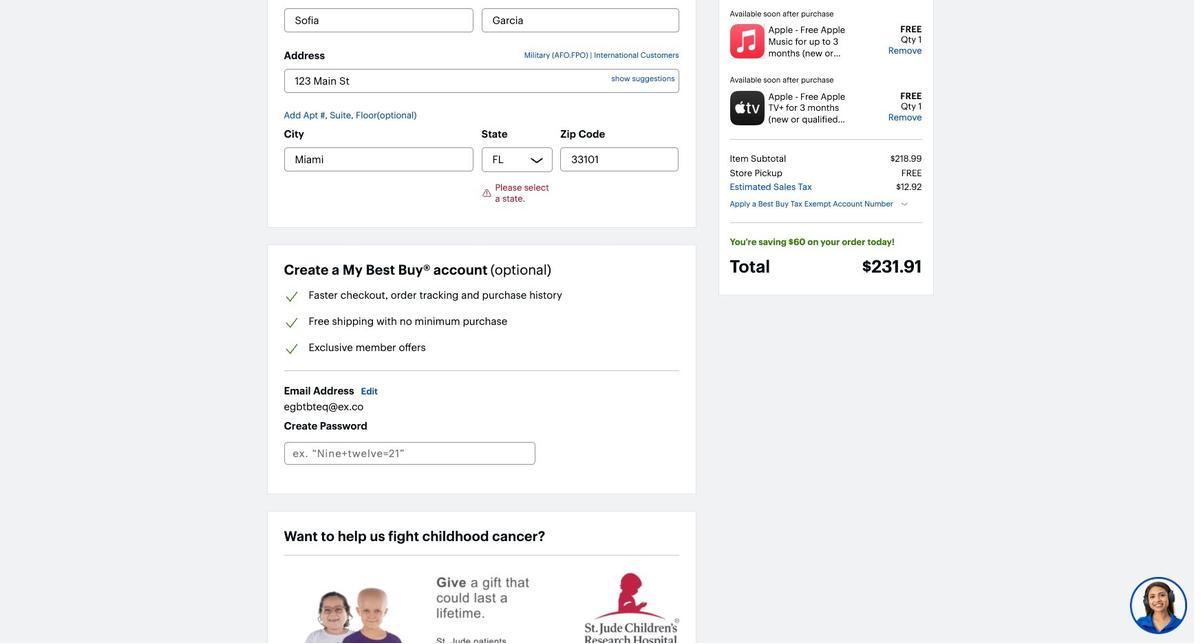 Task type: locate. For each thing, give the bounding box(es) containing it.
best buy help human beacon image
[[1130, 576, 1188, 635]]

st. jude children's research hospital image
[[284, 556, 679, 643]]

None text field
[[284, 9, 474, 33], [561, 147, 679, 172], [284, 9, 474, 33], [561, 147, 679, 172]]

None text field
[[482, 9, 679, 33], [284, 147, 474, 172], [482, 9, 679, 33], [284, 147, 474, 172]]

None field
[[284, 69, 679, 93]]



Task type: vqa. For each thing, say whether or not it's contained in the screenshot.
text box
yes



Task type: describe. For each thing, give the bounding box(es) containing it.
ex. "Nine+twelve=21" password field
[[284, 442, 536, 465]]

error image
[[482, 188, 492, 198]]



